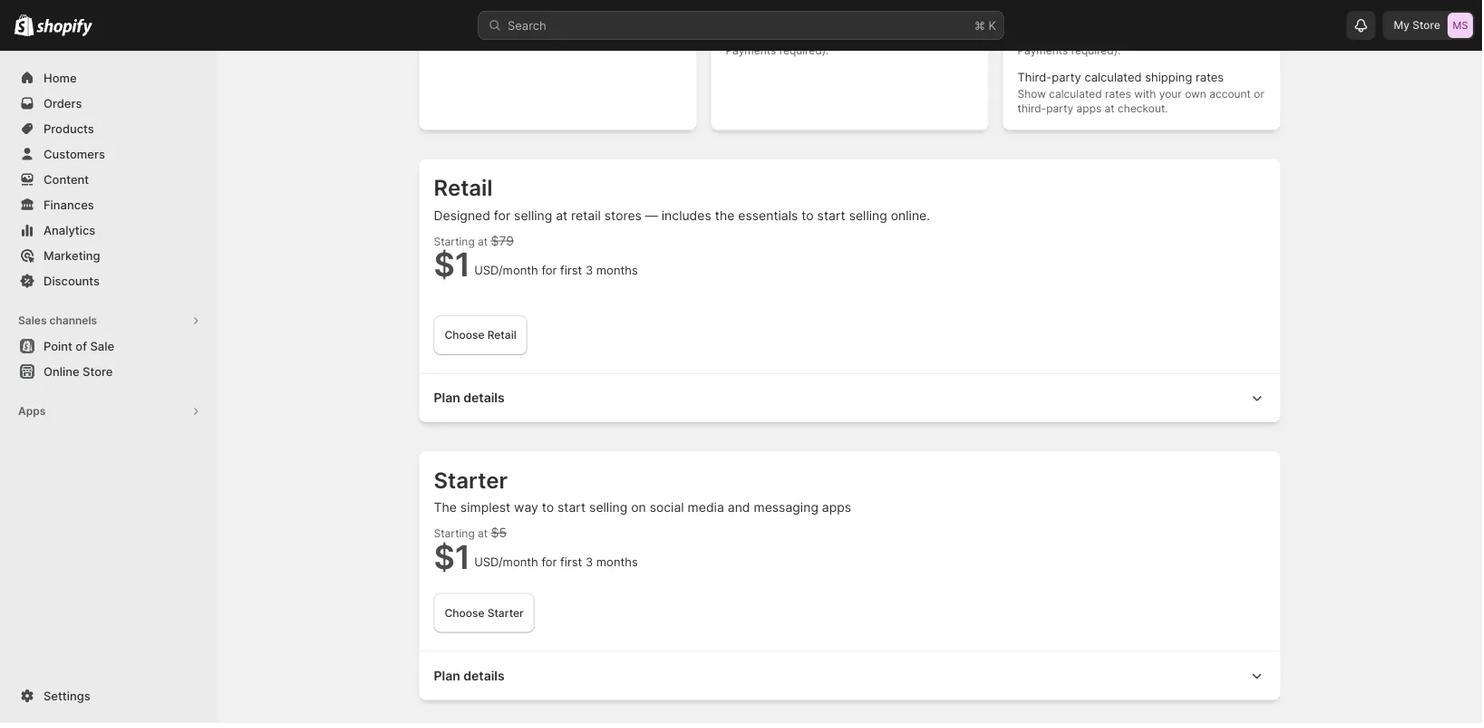 Task type: locate. For each thing, give the bounding box(es) containing it.
1 vertical spatial party
[[1047, 102, 1074, 115]]

each up account
[[1231, 15, 1256, 28]]

2 (shopify from the left
[[1175, 29, 1218, 42]]

starting down the
[[434, 527, 475, 541]]

months inside starting at $5 $1 usd/month for first 3 months
[[597, 556, 638, 570]]

with
[[914, 15, 936, 28], [1206, 15, 1228, 28], [1135, 87, 1157, 100]]

details down choose starter link
[[464, 668, 505, 684]]

1 horizontal spatial coverage
[[1155, 15, 1203, 28]]

1 horizontal spatial selling
[[590, 500, 628, 516]]

1 details from the top
[[464, 390, 505, 406]]

details
[[464, 390, 505, 406], [464, 668, 505, 684]]

online.
[[891, 208, 931, 223]]

eligible inside the third-party calculated shipping rates list
[[1018, 29, 1054, 42]]

2 payments from the left
[[1018, 44, 1069, 57]]

at left checkout. at top right
[[1105, 102, 1115, 115]]

starting for $5
[[434, 527, 475, 541]]

checkout.
[[1118, 102, 1169, 115]]

$1 inside starting at $5 $1 usd/month for first 3 months
[[434, 537, 471, 577]]

$1 down designed
[[434, 245, 471, 284]]

plan details button for selling
[[419, 374, 1281, 423]]

1 horizontal spatial (shopify
[[1175, 29, 1218, 42]]

online store
[[44, 365, 113, 379]]

selling
[[514, 208, 553, 223], [849, 208, 888, 223], [590, 500, 628, 516]]

0 vertical spatial details
[[464, 390, 505, 406]]

at left retail
[[556, 208, 568, 223]]

1 vertical spatial start
[[558, 500, 586, 516]]

2 choose from the top
[[445, 607, 485, 620]]

0 horizontal spatial $200
[[833, 15, 860, 28]]

store for online store
[[83, 365, 113, 379]]

on
[[631, 500, 646, 516]]

1 vertical spatial rates
[[1106, 87, 1132, 100]]

includes
[[662, 208, 712, 223]]

to
[[820, 15, 830, 28], [1112, 15, 1122, 28], [802, 208, 814, 223], [542, 500, 554, 516]]

0 vertical spatial apps
[[1077, 102, 1102, 115]]

1 usd/month from the top
[[475, 263, 539, 277]]

merchants inside the third-party calculated shipping rates list
[[1018, 15, 1072, 28]]

starter down starting at $5 $1 usd/month for first 3 months
[[488, 607, 524, 620]]

0 horizontal spatial (shopify
[[883, 29, 926, 42]]

0 vertical spatial for
[[494, 208, 511, 223]]

shopify image
[[15, 14, 34, 36]]

2 months from the top
[[597, 556, 638, 570]]

point of sale
[[44, 339, 114, 353]]

selling up $79
[[514, 208, 553, 223]]

months
[[597, 263, 638, 277], [597, 556, 638, 570]]

first inside starting at $79 $1 usd/month for first 3 months
[[561, 263, 582, 277]]

2 up from the left
[[1096, 15, 1108, 28]]

sale
[[90, 339, 114, 353]]

starter inside starter the simplest way to start selling on social media and messaging apps
[[434, 467, 508, 494]]

1 merchants get up to $200 coverage with each eligible shopify shipping label (shopify payments required). from the left
[[726, 15, 964, 57]]

with up account
[[1206, 15, 1228, 28]]

1 horizontal spatial get
[[1076, 15, 1092, 28]]

plan details down choose retail link
[[434, 390, 505, 406]]

coverage
[[863, 15, 911, 28], [1155, 15, 1203, 28]]

2 coverage from the left
[[1155, 15, 1203, 28]]

0 vertical spatial plan
[[434, 390, 460, 406]]

list
[[434, 0, 682, 116]]

0 horizontal spatial shopify
[[765, 29, 805, 42]]

merchants
[[726, 15, 780, 28], [1018, 15, 1072, 28]]

1 horizontal spatial merchants get up to $200 coverage with each eligible shopify shipping label (shopify payments required).
[[1018, 15, 1256, 57]]

rates up checkout. at top right
[[1106, 87, 1132, 100]]

retail
[[434, 175, 493, 201], [488, 329, 517, 342]]

to inside starter the simplest way to start selling on social media and messaging apps
[[542, 500, 554, 516]]

starter up the simplest
[[434, 467, 508, 494]]

3 for $5
[[586, 556, 593, 570]]

search
[[508, 18, 547, 32]]

0 horizontal spatial merchants get up to $200 coverage with each eligible shopify shipping label (shopify payments required).
[[726, 15, 964, 57]]

—
[[646, 208, 658, 223]]

⌘ k
[[975, 18, 997, 32]]

to inside the retail designed for selling at retail stores — includes the essentials to start selling online.
[[802, 208, 814, 223]]

$1
[[434, 245, 471, 284], [434, 537, 471, 577]]

apps right messaging
[[822, 500, 852, 516]]

choose
[[445, 329, 485, 342], [445, 607, 485, 620]]

plan down choose starter link
[[434, 668, 460, 684]]

usd/month down $79
[[475, 263, 539, 277]]

1 each from the left
[[939, 15, 964, 28]]

3
[[586, 263, 593, 277], [586, 556, 593, 570]]

3 inside starting at $5 $1 usd/month for first 3 months
[[586, 556, 593, 570]]

1 horizontal spatial shipping
[[1100, 29, 1144, 42]]

starting down designed
[[434, 235, 475, 248]]

plan down choose retail link
[[434, 390, 460, 406]]

1 vertical spatial choose
[[445, 607, 485, 620]]

2 label from the left
[[1147, 29, 1172, 42]]

0 horizontal spatial each
[[939, 15, 964, 28]]

calculated up checkout. at top right
[[1085, 70, 1142, 84]]

0 horizontal spatial apps
[[822, 500, 852, 516]]

2 $200 from the left
[[1125, 15, 1152, 28]]

show
[[1018, 87, 1047, 100]]

apps inside starter the simplest way to start selling on social media and messaging apps
[[822, 500, 852, 516]]

store
[[1413, 19, 1441, 32], [83, 365, 113, 379]]

(shopify up shipping
[[1175, 29, 1218, 42]]

party
[[1052, 70, 1082, 84], [1047, 102, 1074, 115]]

finances link
[[11, 192, 207, 218]]

1 choose from the top
[[445, 329, 485, 342]]

start right way
[[558, 500, 586, 516]]

1 vertical spatial details
[[464, 668, 505, 684]]

for inside starting at $79 $1 usd/month for first 3 months
[[542, 263, 557, 277]]

plan for $1
[[434, 668, 460, 684]]

1 horizontal spatial payments
[[1018, 44, 1069, 57]]

2 first from the top
[[561, 556, 582, 570]]

0 vertical spatial months
[[597, 263, 638, 277]]

1 vertical spatial for
[[542, 263, 557, 277]]

1 starting from the top
[[434, 235, 475, 248]]

store inside button
[[83, 365, 113, 379]]

1 horizontal spatial eligible
[[1018, 29, 1054, 42]]

0 vertical spatial starting
[[434, 235, 475, 248]]

1 vertical spatial store
[[83, 365, 113, 379]]

0 horizontal spatial merchants
[[726, 15, 780, 28]]

merchants get up to $200 coverage with each eligible shopify shipping label (shopify payments required). inside the third-party calculated shipping rates list
[[1018, 15, 1256, 57]]

customers link
[[11, 141, 207, 167]]

0 vertical spatial calculated
[[1085, 70, 1142, 84]]

0 horizontal spatial shipping
[[808, 29, 852, 42]]

1 vertical spatial retail
[[488, 329, 517, 342]]

label inside the third-party calculated shipping rates list
[[1147, 29, 1172, 42]]

1 vertical spatial first
[[561, 556, 582, 570]]

1 months from the top
[[597, 263, 638, 277]]

details down choose retail link
[[464, 390, 505, 406]]

stores
[[605, 208, 642, 223]]

0 horizontal spatial start
[[558, 500, 586, 516]]

store down "sale" at the top
[[83, 365, 113, 379]]

coverage inside the third-party calculated shipping rates list
[[1155, 15, 1203, 28]]

0 vertical spatial plan details
[[434, 390, 505, 406]]

0 vertical spatial 3
[[586, 263, 593, 277]]

at left the $5
[[478, 527, 488, 541]]

online
[[44, 365, 79, 379]]

the
[[715, 208, 735, 223]]

1 required). from the left
[[780, 44, 829, 57]]

0 horizontal spatial eligible
[[726, 29, 762, 42]]

usd/month inside starting at $79 $1 usd/month for first 3 months
[[475, 263, 539, 277]]

months down on
[[597, 556, 638, 570]]

required).
[[780, 44, 829, 57], [1072, 44, 1121, 57]]

start right essentials
[[818, 208, 846, 223]]

1 3 from the top
[[586, 263, 593, 277]]

0 horizontal spatial with
[[914, 15, 936, 28]]

$200
[[833, 15, 860, 28], [1125, 15, 1152, 28]]

2 merchants from the left
[[1018, 15, 1072, 28]]

1 vertical spatial starter
[[488, 607, 524, 620]]

1 vertical spatial starting
[[434, 527, 475, 541]]

(shopify inside the third-party calculated shipping rates list
[[1175, 29, 1218, 42]]

retail up designed
[[434, 175, 493, 201]]

starting
[[434, 235, 475, 248], [434, 527, 475, 541]]

2 plan from the top
[[434, 668, 460, 684]]

products
[[44, 122, 94, 136]]

selling inside starter the simplest way to start selling on social media and messaging apps
[[590, 500, 628, 516]]

$1 inside starting at $79 $1 usd/month for first 3 months
[[434, 245, 471, 284]]

0 vertical spatial starter
[[434, 467, 508, 494]]

3 down starter the simplest way to start selling on social media and messaging apps
[[586, 556, 593, 570]]

plan details button
[[419, 374, 1281, 423], [419, 652, 1281, 701]]

2 details from the top
[[464, 668, 505, 684]]

apps
[[1077, 102, 1102, 115], [822, 500, 852, 516]]

$1 down the
[[434, 537, 471, 577]]

essentials
[[739, 208, 798, 223]]

0 horizontal spatial get
[[784, 15, 800, 28]]

rates up own
[[1196, 70, 1225, 84]]

start
[[818, 208, 846, 223], [558, 500, 586, 516]]

2 each from the left
[[1231, 15, 1256, 28]]

k
[[989, 18, 997, 32]]

0 horizontal spatial required).
[[780, 44, 829, 57]]

retail down starting at $79 $1 usd/month for first 3 months
[[488, 329, 517, 342]]

1 vertical spatial 3
[[586, 556, 593, 570]]

each
[[939, 15, 964, 28], [1231, 15, 1256, 28]]

0 vertical spatial usd/month
[[475, 263, 539, 277]]

0 vertical spatial plan details button
[[419, 374, 1281, 423]]

starting for $79
[[434, 235, 475, 248]]

1 merchants from the left
[[726, 15, 780, 28]]

1 payments from the left
[[726, 44, 777, 57]]

months inside starting at $79 $1 usd/month for first 3 months
[[597, 263, 638, 277]]

2 vertical spatial for
[[542, 556, 557, 570]]

(shopify left the ⌘ on the right
[[883, 29, 926, 42]]

0 horizontal spatial label
[[855, 29, 880, 42]]

1 horizontal spatial with
[[1135, 87, 1157, 100]]

simplest
[[461, 500, 511, 516]]

0 vertical spatial start
[[818, 208, 846, 223]]

calculated
[[1085, 70, 1142, 84], [1050, 87, 1103, 100]]

0 horizontal spatial payments
[[726, 44, 777, 57]]

2 horizontal spatial with
[[1206, 15, 1228, 28]]

1 vertical spatial plan details
[[434, 668, 505, 684]]

1 $200 from the left
[[833, 15, 860, 28]]

2 shipping from the left
[[1100, 29, 1144, 42]]

1 horizontal spatial apps
[[1077, 102, 1102, 115]]

0 vertical spatial choose
[[445, 329, 485, 342]]

1 horizontal spatial $200
[[1125, 15, 1152, 28]]

plan details for $1
[[434, 668, 505, 684]]

3 inside starting at $79 $1 usd/month for first 3 months
[[586, 263, 593, 277]]

with left the ⌘ on the right
[[914, 15, 936, 28]]

1 horizontal spatial store
[[1413, 19, 1441, 32]]

eligible
[[726, 29, 762, 42], [1018, 29, 1054, 42]]

at inside starting at $79 $1 usd/month for first 3 months
[[478, 235, 488, 248]]

selling left on
[[590, 500, 628, 516]]

1 first from the top
[[561, 263, 582, 277]]

2 merchants get up to $200 coverage with each eligible shopify shipping label (shopify payments required). from the left
[[1018, 15, 1256, 57]]

1 plan from the top
[[434, 390, 460, 406]]

first
[[561, 263, 582, 277], [561, 556, 582, 570]]

of
[[76, 339, 87, 353]]

0 vertical spatial retail
[[434, 175, 493, 201]]

1 horizontal spatial each
[[1231, 15, 1256, 28]]

1 horizontal spatial rates
[[1196, 70, 1225, 84]]

$1 for $5
[[434, 537, 471, 577]]

calculated right show
[[1050, 87, 1103, 100]]

1 vertical spatial usd/month
[[475, 556, 539, 570]]

1 horizontal spatial label
[[1147, 29, 1172, 42]]

0 horizontal spatial rates
[[1106, 87, 1132, 100]]

point of sale button
[[0, 334, 218, 359]]

retail inside the retail designed for selling at retail stores — includes the essentials to start selling online.
[[434, 175, 493, 201]]

get inside the third-party calculated shipping rates list
[[1076, 15, 1092, 28]]

up inside the third-party calculated shipping rates list
[[1096, 15, 1108, 28]]

choose for choose starter
[[445, 607, 485, 620]]

2 plan details from the top
[[434, 668, 505, 684]]

start inside starter the simplest way to start selling on social media and messaging apps
[[558, 500, 586, 516]]

1 vertical spatial $1
[[434, 537, 471, 577]]

usd/month
[[475, 263, 539, 277], [475, 556, 539, 570]]

first inside starting at $5 $1 usd/month for first 3 months
[[561, 556, 582, 570]]

plan for selling
[[434, 390, 460, 406]]

2 3 from the top
[[586, 556, 593, 570]]

1 vertical spatial months
[[597, 556, 638, 570]]

starting inside starting at $79 $1 usd/month for first 3 months
[[434, 235, 475, 248]]

selling left "online."
[[849, 208, 888, 223]]

1 get from the left
[[784, 15, 800, 28]]

1 horizontal spatial up
[[1096, 15, 1108, 28]]

1 coverage from the left
[[863, 15, 911, 28]]

settings link
[[11, 684, 207, 709]]

1 vertical spatial plan details button
[[419, 652, 1281, 701]]

1 plan details button from the top
[[419, 374, 1281, 423]]

apps inside third-party calculated shipping rates show calculated rates with your own account or third-party apps at checkout.
[[1077, 102, 1102, 115]]

plan details
[[434, 390, 505, 406], [434, 668, 505, 684]]

for inside starting at $5 $1 usd/month for first 3 months
[[542, 556, 557, 570]]

up
[[803, 15, 816, 28], [1096, 15, 1108, 28]]

2 plan details button from the top
[[419, 652, 1281, 701]]

shopify
[[765, 29, 805, 42], [1057, 29, 1097, 42]]

apps left checkout. at top right
[[1077, 102, 1102, 115]]

2 required). from the left
[[1072, 44, 1121, 57]]

store right my
[[1413, 19, 1441, 32]]

0 horizontal spatial coverage
[[863, 15, 911, 28]]

1 vertical spatial plan
[[434, 668, 460, 684]]

starting inside starting at $5 $1 usd/month for first 3 months
[[434, 527, 475, 541]]

each left the ⌘ on the right
[[939, 15, 964, 28]]

1 horizontal spatial required).
[[1072, 44, 1121, 57]]

with up checkout. at top right
[[1135, 87, 1157, 100]]

0 horizontal spatial store
[[83, 365, 113, 379]]

payments
[[726, 44, 777, 57], [1018, 44, 1069, 57]]

shipping
[[808, 29, 852, 42], [1100, 29, 1144, 42]]

usd/month down the $5
[[475, 556, 539, 570]]

account
[[1210, 87, 1252, 100]]

usd/month inside starting at $5 $1 usd/month for first 3 months
[[475, 556, 539, 570]]

plan details button for $1
[[419, 652, 1281, 701]]

starter the simplest way to start selling on social media and messaging apps
[[434, 467, 852, 516]]

1 vertical spatial apps
[[822, 500, 852, 516]]

2 starting from the top
[[434, 527, 475, 541]]

required). inside the third-party calculated shipping rates list
[[1072, 44, 1121, 57]]

1 horizontal spatial shopify
[[1057, 29, 1097, 42]]

0 horizontal spatial up
[[803, 15, 816, 28]]

0 vertical spatial first
[[561, 263, 582, 277]]

1 horizontal spatial start
[[818, 208, 846, 223]]

2 eligible from the left
[[1018, 29, 1054, 42]]

2 $1 from the top
[[434, 537, 471, 577]]

content link
[[11, 167, 207, 192]]

2 shopify from the left
[[1057, 29, 1097, 42]]

1 eligible from the left
[[726, 29, 762, 42]]

2 get from the left
[[1076, 15, 1092, 28]]

usd/month for $79
[[475, 263, 539, 277]]

0 vertical spatial $1
[[434, 245, 471, 284]]

shipping
[[1146, 70, 1193, 84]]

at left $79
[[478, 235, 488, 248]]

3 down retail
[[586, 263, 593, 277]]

rates
[[1196, 70, 1225, 84], [1106, 87, 1132, 100]]

plan details down choose starter link
[[434, 668, 505, 684]]

1 vertical spatial calculated
[[1050, 87, 1103, 100]]

months for $79
[[597, 263, 638, 277]]

0 vertical spatial store
[[1413, 19, 1441, 32]]

get
[[784, 15, 800, 28], [1076, 15, 1092, 28]]

at inside starting at $5 $1 usd/month for first 3 months
[[478, 527, 488, 541]]

2 usd/month from the top
[[475, 556, 539, 570]]

months down stores
[[597, 263, 638, 277]]

0 horizontal spatial selling
[[514, 208, 553, 223]]

1 $1 from the top
[[434, 245, 471, 284]]

1 plan details from the top
[[434, 390, 505, 406]]

shopify inside the third-party calculated shipping rates list
[[1057, 29, 1097, 42]]

1 horizontal spatial merchants
[[1018, 15, 1072, 28]]



Task type: describe. For each thing, give the bounding box(es) containing it.
$79
[[491, 233, 514, 249]]

first for $5
[[561, 556, 582, 570]]

analytics
[[44, 223, 95, 237]]

$1 for $79
[[434, 245, 471, 284]]

own
[[1186, 87, 1207, 100]]

channels
[[49, 314, 97, 327]]

apps
[[18, 405, 46, 418]]

third-party calculated shipping rates list
[[1018, 0, 1267, 116]]

retail designed for selling at retail stores — includes the essentials to start selling online.
[[434, 175, 931, 223]]

point
[[44, 339, 72, 353]]

third-party calculated shipping rates show calculated rates with your own account or third-party apps at checkout.
[[1018, 70, 1265, 115]]

⌘
[[975, 18, 986, 32]]

third-
[[1018, 70, 1052, 84]]

sales channels
[[18, 314, 97, 327]]

1 shipping from the left
[[808, 29, 852, 42]]

at inside the retail designed for selling at retail stores — includes the essentials to start selling online.
[[556, 208, 568, 223]]

at inside third-party calculated shipping rates show calculated rates with your own account or third-party apps at checkout.
[[1105, 102, 1115, 115]]

1 shopify from the left
[[765, 29, 805, 42]]

your
[[1160, 87, 1182, 100]]

1 (shopify from the left
[[883, 29, 926, 42]]

choose starter link
[[434, 594, 535, 634]]

media
[[688, 500, 724, 516]]

retail
[[571, 208, 601, 223]]

orders
[[44, 96, 82, 110]]

sales
[[18, 314, 47, 327]]

details for selling
[[464, 390, 505, 406]]

shopify image
[[36, 19, 93, 37]]

for for $79
[[542, 263, 557, 277]]

shipping inside list
[[1100, 29, 1144, 42]]

first for $79
[[561, 263, 582, 277]]

products link
[[11, 116, 207, 141]]

choose retail
[[445, 329, 517, 342]]

way
[[514, 500, 539, 516]]

0 vertical spatial rates
[[1196, 70, 1225, 84]]

with inside third-party calculated shipping rates show calculated rates with your own account or third-party apps at checkout.
[[1135, 87, 1157, 100]]

for inside the retail designed for selling at retail stores — includes the essentials to start selling online.
[[494, 208, 511, 223]]

$5
[[491, 526, 507, 541]]

$200 inside the third-party calculated shipping rates list
[[1125, 15, 1152, 28]]

2 horizontal spatial selling
[[849, 208, 888, 223]]

1 label from the left
[[855, 29, 880, 42]]

customers
[[44, 147, 105, 161]]

or
[[1255, 87, 1265, 100]]

store for my store
[[1413, 19, 1441, 32]]

details for $1
[[464, 668, 505, 684]]

my store
[[1394, 19, 1441, 32]]

starting at $5 $1 usd/month for first 3 months
[[434, 526, 638, 577]]

my store image
[[1448, 13, 1474, 38]]

point of sale link
[[11, 334, 207, 359]]

messaging
[[754, 500, 819, 516]]

each inside the third-party calculated shipping rates list
[[1231, 15, 1256, 28]]

marketing
[[44, 249, 100, 263]]

home link
[[11, 65, 207, 91]]

online store link
[[11, 359, 207, 385]]

content
[[44, 172, 89, 186]]

starter inside choose starter link
[[488, 607, 524, 620]]

3 for $79
[[586, 263, 593, 277]]

home
[[44, 71, 77, 85]]

third-
[[1018, 102, 1047, 115]]

online store button
[[0, 359, 218, 385]]

and
[[728, 500, 751, 516]]

0 vertical spatial party
[[1052, 70, 1082, 84]]

sales channels button
[[11, 308, 207, 334]]

my
[[1394, 19, 1410, 32]]

choose retail link
[[434, 316, 528, 356]]

discounts link
[[11, 268, 207, 294]]

start inside the retail designed for selling at retail stores — includes the essentials to start selling online.
[[818, 208, 846, 223]]

the
[[434, 500, 457, 516]]

payments inside the third-party calculated shipping rates list
[[1018, 44, 1069, 57]]

marketing link
[[11, 243, 207, 268]]

designed
[[434, 208, 491, 223]]

finances
[[44, 198, 94, 212]]

to inside the third-party calculated shipping rates list
[[1112, 15, 1122, 28]]

discounts
[[44, 274, 100, 288]]

choose starter
[[445, 607, 524, 620]]

orders link
[[11, 91, 207, 116]]

choose for choose retail
[[445, 329, 485, 342]]

analytics link
[[11, 218, 207, 243]]

starting at $79 $1 usd/month for first 3 months
[[434, 233, 638, 284]]

plan details for selling
[[434, 390, 505, 406]]

usd/month for $5
[[475, 556, 539, 570]]

1 up from the left
[[803, 15, 816, 28]]

settings
[[44, 689, 90, 703]]

months for $5
[[597, 556, 638, 570]]

apps button
[[11, 399, 207, 424]]

for for $5
[[542, 556, 557, 570]]

social
[[650, 500, 684, 516]]



Task type: vqa. For each thing, say whether or not it's contained in the screenshot.
Amazon's Provider
no



